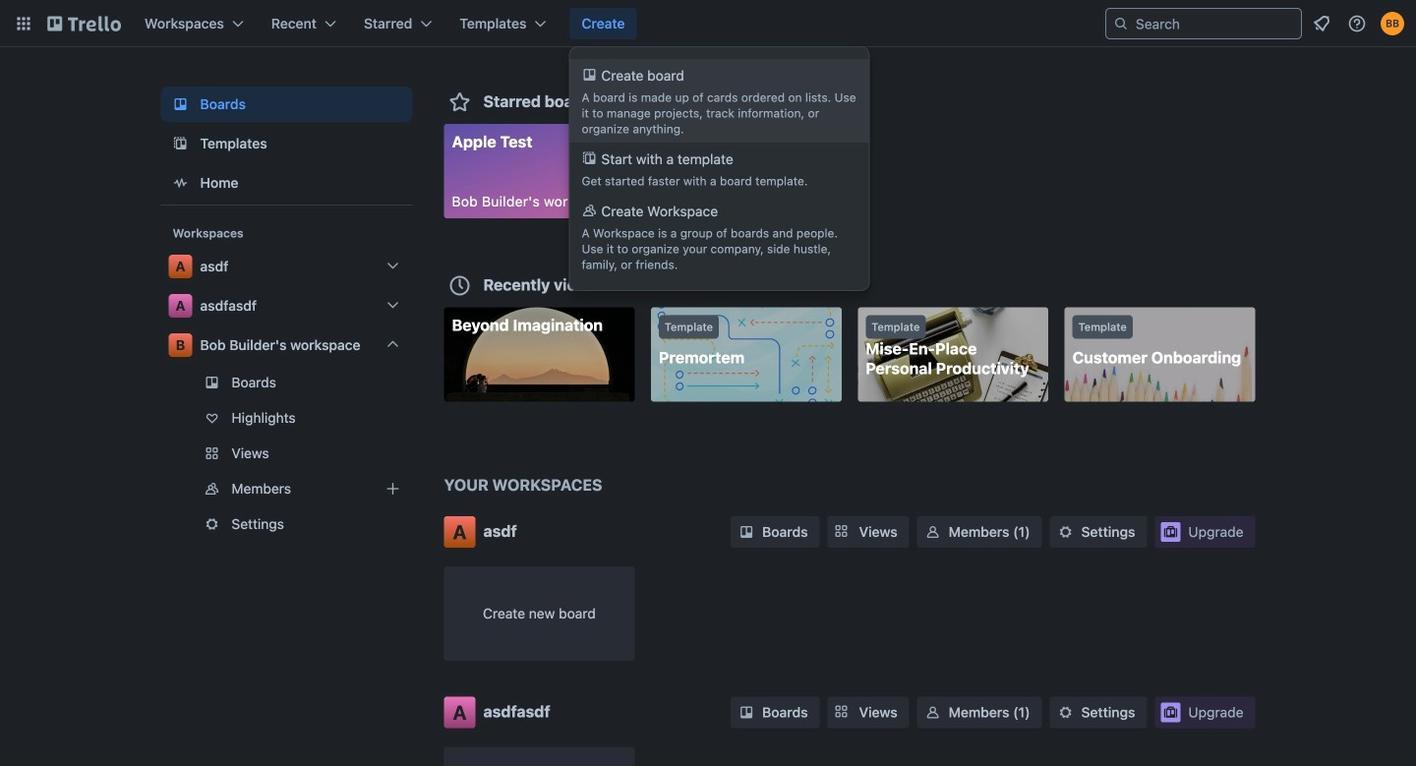 Task type: vqa. For each thing, say whether or not it's contained in the screenshot.
third sm image from right
yes



Task type: describe. For each thing, give the bounding box(es) containing it.
template board image
[[169, 132, 192, 155]]

open information menu image
[[1347, 14, 1367, 33]]

board image
[[169, 92, 192, 116]]

home image
[[169, 171, 192, 195]]

back to home image
[[47, 8, 121, 39]]

primary element
[[0, 0, 1416, 47]]

add image
[[381, 477, 405, 501]]



Task type: locate. For each thing, give the bounding box(es) containing it.
search image
[[1113, 16, 1129, 31]]

Search field
[[1129, 10, 1301, 37]]

bob builder (bobbuilder40) image
[[1381, 12, 1404, 35]]

1 vertical spatial sm image
[[1056, 703, 1075, 722]]

1 horizontal spatial sm image
[[1056, 703, 1075, 722]]

0 vertical spatial sm image
[[923, 522, 943, 542]]

0 horizontal spatial sm image
[[923, 522, 943, 542]]

0 notifications image
[[1310, 12, 1333, 35]]

sm image
[[923, 522, 943, 542], [1056, 703, 1075, 722]]

sm image
[[737, 522, 756, 542], [1056, 522, 1075, 542], [737, 703, 756, 722], [923, 703, 943, 722]]



